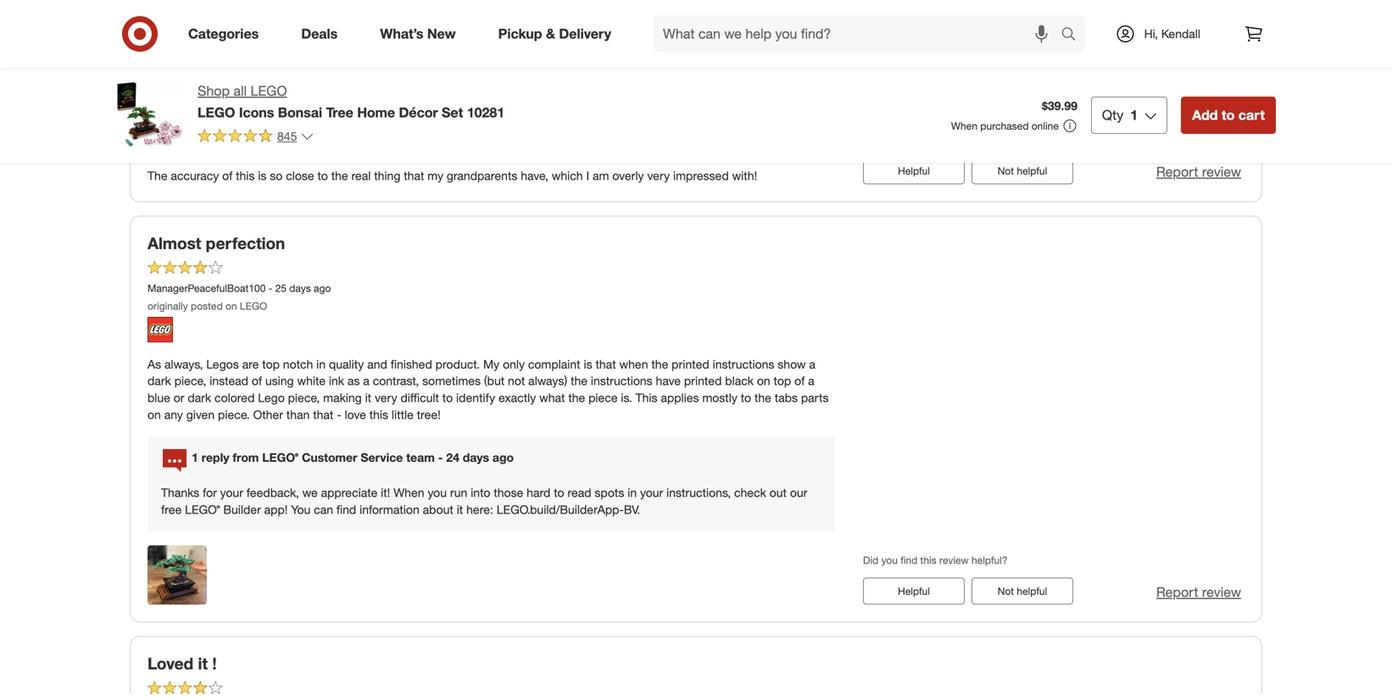 Task type: describe. For each thing, give the bounding box(es) containing it.
or
[[174, 391, 184, 406]]

app!
[[264, 503, 288, 518]]

notch
[[283, 357, 313, 372]]

on down managerpeacefulboat100 - 25 days ago
[[226, 300, 237, 313]]

cart
[[1239, 107, 1265, 123]]

report for 2nd helpful button from the bottom
[[1157, 164, 1199, 180]]

to inside button
[[1222, 107, 1235, 123]]

0 horizontal spatial of
[[222, 169, 233, 183]]

set
[[442, 104, 463, 121]]

have,
[[521, 169, 549, 183]]

not
[[508, 374, 525, 389]]

tabs
[[775, 391, 798, 406]]

this
[[636, 391, 658, 406]]

so
[[270, 169, 283, 183]]

qty
[[1103, 107, 1124, 123]]

our
[[790, 486, 808, 501]]

thanks
[[161, 486, 199, 501]]

any
[[164, 408, 183, 423]]

a right show
[[809, 357, 816, 372]]

0 horizontal spatial piece,
[[174, 374, 206, 389]]

- left 24
[[438, 450, 443, 465]]

shop all lego lego icons bonsai tree home décor set 10281
[[198, 83, 505, 121]]

lego.build/builderapp-
[[497, 503, 624, 518]]

find inside thanks for your feedback, we appreciate it! when you run into those hard to read spots in your instructions, check out our free lego® builder app! you can find information about it here: lego.build/builderapp-bv.
[[337, 503, 356, 518]]

exactly
[[499, 391, 536, 406]]

using
[[265, 374, 294, 389]]

as always, legos are top notch in quality and finished product. my only complaint is that when the printed instructions show a dark piece, instead of using white ink as a contrast, sometimes (but not always) the instructions have printed black on top of a blue or dark colored lego piece, making it very difficult to identify exactly what the piece is. this applies mostly to the tabs parts on any given piece. other than that - love this little tree!
[[148, 357, 829, 423]]

what
[[540, 391, 565, 406]]

run
[[450, 486, 468, 501]]

always)
[[529, 374, 568, 389]]

out
[[770, 486, 787, 501]]

to down black in the bottom right of the page
[[741, 391, 752, 406]]

colored
[[215, 391, 255, 406]]

1 horizontal spatial of
[[252, 374, 262, 389]]

other
[[253, 408, 283, 423]]

little
[[392, 408, 414, 423]]

jink - 25 days ago
[[148, 94, 233, 106]]

into
[[471, 486, 491, 501]]

0 vertical spatial dark
[[148, 374, 171, 389]]

than
[[287, 408, 310, 423]]

love
[[345, 408, 366, 423]]

show
[[778, 357, 806, 372]]

the right what
[[569, 391, 585, 406]]

search
[[1054, 27, 1095, 44]]

thing
[[374, 169, 401, 183]]

days for almost perfection
[[289, 282, 311, 295]]

report review for 2nd helpful button from the bottom not helpful button
[[1157, 164, 1242, 180]]

2 vertical spatial days
[[463, 450, 489, 465]]

the left tabs
[[755, 391, 772, 406]]

only
[[503, 357, 525, 372]]

ago for nostalgia
[[215, 94, 233, 106]]

can
[[314, 503, 333, 518]]

online
[[1032, 120, 1059, 132]]

loved it !
[[148, 655, 217, 674]]

very inside as always, legos are top notch in quality and finished product. my only complaint is that when the printed instructions show a dark piece, instead of using white ink as a contrast, sometimes (but not always) the instructions have printed black on top of a blue or dark colored lego piece, making it very difficult to identify exactly what the piece is. this applies mostly to the tabs parts on any given piece. other than that - love this little tree!
[[375, 391, 397, 406]]

- inside as always, legos are top notch in quality and finished product. my only complaint is that when the printed instructions show a dark piece, instead of using white ink as a contrast, sometimes (but not always) the instructions have printed black on top of a blue or dark colored lego piece, making it very difficult to identify exactly what the piece is. this applies mostly to the tabs parts on any given piece. other than that - love this little tree!
[[337, 408, 342, 423]]

close
[[286, 169, 314, 183]]

purchased
[[981, 120, 1029, 132]]

1 your from the left
[[220, 486, 243, 501]]

overly
[[613, 169, 644, 183]]

kendall
[[1162, 26, 1201, 41]]

is inside as always, legos are top notch in quality and finished product. my only complaint is that when the printed instructions show a dark piece, instead of using white ink as a contrast, sometimes (but not always) the instructions have printed black on top of a blue or dark colored lego piece, making it very difficult to identify exactly what the piece is. this applies mostly to the tabs parts on any given piece. other than that - love this little tree!
[[584, 357, 593, 372]]

is.
[[621, 391, 633, 406]]

in inside thanks for your feedback, we appreciate it! when you run into those hard to read spots in your instructions, check out our free lego® builder app! you can find information about it here: lego.build/builderapp-bv.
[[628, 486, 637, 501]]

on left icons
[[226, 112, 237, 124]]

are
[[242, 357, 259, 372]]

report review button for 2nd helpful button from the bottom not helpful button
[[1157, 163, 1242, 182]]

not helpful button for 2nd helpful button from the bottom
[[972, 158, 1074, 185]]

you
[[291, 503, 311, 518]]

pickup & delivery link
[[484, 15, 633, 53]]

0 vertical spatial 1
[[1131, 107, 1138, 123]]

this for did
[[921, 554, 937, 567]]

categories link
[[174, 15, 280, 53]]

my
[[483, 357, 500, 372]]

accuracy
[[171, 169, 219, 183]]

my
[[428, 169, 444, 183]]

the down complaint
[[571, 374, 588, 389]]

almost perfection
[[148, 234, 285, 253]]

for
[[203, 486, 217, 501]]

this for the
[[236, 169, 255, 183]]

when
[[620, 357, 648, 372]]

delivery
[[559, 26, 612, 42]]

piece.
[[218, 408, 250, 423]]

check
[[735, 486, 767, 501]]

difficult
[[401, 391, 439, 406]]

you inside thanks for your feedback, we appreciate it! when you run into those hard to read spots in your instructions, check out our free lego® builder app! you can find information about it here: lego.build/builderapp-bv.
[[428, 486, 447, 501]]

customer
[[302, 450, 358, 465]]

instead
[[210, 374, 248, 389]]

qty 1
[[1103, 107, 1138, 123]]

tree
[[326, 104, 354, 121]]

not helpful for 2nd helpful button from the bottom
[[998, 165, 1048, 177]]

not helpful for first helpful button from the bottom
[[998, 585, 1048, 598]]

given
[[186, 408, 215, 423]]

new
[[427, 26, 456, 42]]

read
[[568, 486, 592, 501]]

reply
[[202, 450, 229, 465]]

1 vertical spatial instructions
[[591, 374, 653, 389]]

bv.
[[624, 503, 640, 518]]

days for nostalgia
[[191, 94, 213, 106]]

all
[[234, 83, 247, 99]]

add to cart button
[[1182, 97, 1277, 134]]

originally for almost perfection
[[148, 300, 188, 313]]

review for 2nd helpful button from the bottom not helpful button
[[1203, 164, 1242, 180]]

did you find this review helpful?
[[863, 554, 1008, 567]]

845 link
[[198, 128, 314, 147]]

2 horizontal spatial of
[[795, 374, 805, 389]]

add
[[1193, 107, 1218, 123]]

1 vertical spatial review
[[940, 554, 969, 567]]

originally for nostalgia
[[148, 112, 188, 124]]

thanks for your feedback, we appreciate it! when you run into those hard to read spots in your instructions, check out our free lego® builder app! you can find information about it here: lego.build/builderapp-bv.
[[161, 486, 808, 518]]

search button
[[1054, 15, 1095, 56]]

0 vertical spatial printed
[[672, 357, 710, 372]]

helpful for first helpful button from the bottom
[[898, 585, 930, 598]]

(but
[[484, 374, 505, 389]]

not helpful button for first helpful button from the bottom
[[972, 578, 1074, 605]]

0 vertical spatial instructions
[[713, 357, 775, 372]]

almost
[[148, 234, 201, 253]]

black
[[725, 374, 754, 389]]

review for not helpful button corresponding to first helpful button from the bottom
[[1203, 585, 1242, 601]]

a up parts on the right of page
[[808, 374, 815, 389]]

product.
[[436, 357, 480, 372]]

2 your from the left
[[640, 486, 663, 501]]

always,
[[165, 357, 203, 372]]

décor
[[399, 104, 438, 121]]

25 for nostalgia
[[177, 94, 188, 106]]

report for first helpful button from the bottom
[[1157, 585, 1199, 601]]

1 horizontal spatial lego®
[[262, 450, 299, 465]]

originally posted on lego for almost perfection
[[148, 300, 267, 313]]

appreciate
[[321, 486, 378, 501]]

lego down shop
[[198, 104, 235, 121]]

identify
[[456, 391, 495, 406]]

- down perfection at the left of the page
[[269, 282, 272, 295]]

what's
[[380, 26, 424, 42]]



Task type: locate. For each thing, give the bounding box(es) containing it.
lego® inside thanks for your feedback, we appreciate it! when you run into those hard to read spots in your instructions, check out our free lego® builder app! you can find information about it here: lego.build/builderapp-bv.
[[185, 503, 220, 518]]

2 helpful button from the top
[[863, 578, 965, 605]]

2 horizontal spatial days
[[463, 450, 489, 465]]

$39.99
[[1042, 99, 1078, 113]]

what's new
[[380, 26, 456, 42]]

1 vertical spatial not helpful button
[[972, 578, 1074, 605]]

very
[[648, 169, 670, 183], [375, 391, 397, 406]]

to down the sometimes
[[443, 391, 453, 406]]

0 vertical spatial not
[[998, 165, 1014, 177]]

1 originally posted on lego from the top
[[148, 112, 267, 124]]

making
[[323, 391, 362, 406]]

0 vertical spatial piece,
[[174, 374, 206, 389]]

1 report review from the top
[[1157, 164, 1242, 180]]

0 horizontal spatial that
[[313, 408, 334, 423]]

0 vertical spatial report
[[1157, 164, 1199, 180]]

quality
[[329, 357, 364, 372]]

0 vertical spatial not helpful button
[[972, 158, 1074, 185]]

that left my
[[404, 169, 424, 183]]

instructions up black in the bottom right of the page
[[713, 357, 775, 372]]

2 vertical spatial this
[[921, 554, 937, 567]]

posted down jink - 25 days ago in the left top of the page
[[191, 112, 223, 124]]

1 horizontal spatial that
[[404, 169, 424, 183]]

1
[[1131, 107, 1138, 123], [192, 450, 198, 465]]

What can we help you find? suggestions appear below search field
[[653, 15, 1066, 53]]

1 vertical spatial top
[[774, 374, 792, 389]]

1 helpful from the top
[[1017, 165, 1048, 177]]

2 vertical spatial it
[[198, 655, 208, 674]]

lego up icons
[[251, 83, 287, 99]]

1 vertical spatial helpful button
[[863, 578, 965, 605]]

what's new link
[[366, 15, 477, 53]]

that right than
[[313, 408, 334, 423]]

pickup & delivery
[[498, 26, 612, 42]]

1 vertical spatial dark
[[188, 391, 211, 406]]

a
[[809, 357, 816, 372], [363, 374, 370, 389], [808, 374, 815, 389]]

did
[[863, 554, 879, 567]]

this right love
[[370, 408, 388, 423]]

feedback,
[[247, 486, 299, 501]]

piece,
[[174, 374, 206, 389], [288, 391, 320, 406]]

originally down the jink
[[148, 112, 188, 124]]

25 down perfection at the left of the page
[[275, 282, 287, 295]]

0 vertical spatial that
[[404, 169, 424, 183]]

1 vertical spatial 1
[[192, 450, 198, 465]]

0 horizontal spatial ago
[[215, 94, 233, 106]]

0 vertical spatial report review
[[1157, 164, 1242, 180]]

of down show
[[795, 374, 805, 389]]

2 report review button from the top
[[1157, 583, 1242, 603]]

helpful button
[[863, 158, 965, 185], [863, 578, 965, 605]]

2 originally posted on lego from the top
[[148, 300, 267, 313]]

1 horizontal spatial it
[[365, 391, 372, 406]]

on right black in the bottom right of the page
[[757, 374, 771, 389]]

0 horizontal spatial very
[[375, 391, 397, 406]]

0 vertical spatial lego®
[[262, 450, 299, 465]]

it!
[[381, 486, 390, 501]]

0 vertical spatial find
[[337, 503, 356, 518]]

1 vertical spatial printed
[[684, 374, 722, 389]]

0 vertical spatial helpful button
[[863, 158, 965, 185]]

free
[[161, 503, 182, 518]]

originally posted on lego down jink - 25 days ago in the left top of the page
[[148, 112, 267, 124]]

1 posted from the top
[[191, 112, 223, 124]]

helpful for not helpful button corresponding to first helpful button from the bottom
[[1017, 585, 1048, 598]]

1 left reply
[[192, 450, 198, 465]]

2 helpful from the top
[[898, 585, 930, 598]]

that
[[404, 169, 424, 183], [596, 357, 616, 372], [313, 408, 334, 423]]

report
[[1157, 164, 1199, 180], [1157, 585, 1199, 601]]

1 horizontal spatial 25
[[275, 282, 287, 295]]

white
[[297, 374, 326, 389]]

0 vertical spatial report review button
[[1157, 163, 1242, 182]]

1 vertical spatial days
[[289, 282, 311, 295]]

1 vertical spatial you
[[882, 554, 898, 567]]

1 vertical spatial posted
[[191, 300, 223, 313]]

0 vertical spatial originally posted on lego
[[148, 112, 267, 124]]

0 vertical spatial is
[[258, 169, 267, 183]]

!
[[212, 655, 217, 674]]

lego up '845' link
[[240, 112, 267, 124]]

on down the blue
[[148, 408, 161, 423]]

complaint
[[528, 357, 581, 372]]

1 vertical spatial report review button
[[1157, 583, 1242, 603]]

0 vertical spatial you
[[428, 486, 447, 501]]

2 report from the top
[[1157, 585, 1199, 601]]

2 posted from the top
[[191, 300, 223, 313]]

0 vertical spatial helpful
[[1017, 165, 1048, 177]]

is left so
[[258, 169, 267, 183]]

1 horizontal spatial days
[[289, 282, 311, 295]]

this left so
[[236, 169, 255, 183]]

find down appreciate
[[337, 503, 356, 518]]

it up love
[[365, 391, 372, 406]]

it inside as always, legos are top notch in quality and finished product. my only complaint is that when the printed instructions show a dark piece, instead of using white ink as a contrast, sometimes (but not always) the instructions have printed black on top of a blue or dark colored lego piece, making it very difficult to identify exactly what the piece is. this applies mostly to the tabs parts on any given piece. other than that - love this little tree!
[[365, 391, 372, 406]]

mostly
[[703, 391, 738, 406]]

in up white
[[317, 357, 326, 372]]

not down the helpful?
[[998, 585, 1014, 598]]

not helpful down when purchased online
[[998, 165, 1048, 177]]

2 vertical spatial ago
[[493, 450, 514, 465]]

0 vertical spatial helpful
[[898, 165, 930, 177]]

dark up given
[[188, 391, 211, 406]]

1 report review button from the top
[[1157, 163, 1242, 182]]

0 vertical spatial it
[[365, 391, 372, 406]]

posted for almost perfection
[[191, 300, 223, 313]]

helpful
[[1017, 165, 1048, 177], [1017, 585, 1048, 598]]

instructions
[[713, 357, 775, 372], [591, 374, 653, 389]]

1 not helpful button from the top
[[972, 158, 1074, 185]]

blue
[[148, 391, 170, 406]]

to right "close"
[[318, 169, 328, 183]]

applies
[[661, 391, 699, 406]]

deals
[[301, 26, 338, 42]]

- right the jink
[[170, 94, 174, 106]]

when inside thanks for your feedback, we appreciate it! when you run into those hard to read spots in your instructions, check out our free lego® builder app! you can find information about it here: lego.build/builderapp-bv.
[[394, 486, 425, 501]]

report review for not helpful button corresponding to first helpful button from the bottom
[[1157, 585, 1242, 601]]

1 horizontal spatial very
[[648, 169, 670, 183]]

when left purchased
[[952, 120, 978, 132]]

0 vertical spatial this
[[236, 169, 255, 183]]

to up lego.build/builderapp-
[[554, 486, 565, 501]]

1 vertical spatial find
[[901, 554, 918, 567]]

the left real
[[331, 169, 348, 183]]

2 not from the top
[[998, 585, 1014, 598]]

not helpful
[[998, 165, 1048, 177], [998, 585, 1048, 598]]

0 horizontal spatial top
[[262, 357, 280, 372]]

lego down managerpeacefulboat100 - 25 days ago
[[240, 300, 267, 313]]

1 not from the top
[[998, 165, 1014, 177]]

days up notch
[[289, 282, 311, 295]]

very down contrast,
[[375, 391, 397, 406]]

it down "run"
[[457, 503, 463, 518]]

not helpful down the helpful?
[[998, 585, 1048, 598]]

to inside thanks for your feedback, we appreciate it! when you run into those hard to read spots in your instructions, check out our free lego® builder app! you can find information about it here: lego.build/builderapp-bv.
[[554, 486, 565, 501]]

ago up those
[[493, 450, 514, 465]]

1 horizontal spatial you
[[882, 554, 898, 567]]

lego
[[258, 391, 285, 406]]

originally
[[148, 112, 188, 124], [148, 300, 188, 313]]

0 vertical spatial 25
[[177, 94, 188, 106]]

deals link
[[287, 15, 359, 53]]

shop
[[198, 83, 230, 99]]

as
[[348, 374, 360, 389]]

1 horizontal spatial dark
[[188, 391, 211, 406]]

printed up mostly at the bottom right
[[684, 374, 722, 389]]

0 horizontal spatial when
[[394, 486, 425, 501]]

ink
[[329, 374, 344, 389]]

1 vertical spatial that
[[596, 357, 616, 372]]

have
[[656, 374, 681, 389]]

1 not helpful from the top
[[998, 165, 1048, 177]]

1 horizontal spatial when
[[952, 120, 978, 132]]

0 horizontal spatial find
[[337, 503, 356, 518]]

guest review image 1 of 1, zoom in image
[[148, 546, 207, 605]]

review
[[1203, 164, 1242, 180], [940, 554, 969, 567], [1203, 585, 1242, 601]]

originally posted on lego for nostalgia
[[148, 112, 267, 124]]

you up about
[[428, 486, 447, 501]]

pickup
[[498, 26, 542, 42]]

2 not helpful button from the top
[[972, 578, 1074, 605]]

information
[[360, 503, 420, 518]]

piece
[[589, 391, 618, 406]]

add to cart
[[1193, 107, 1265, 123]]

to
[[1222, 107, 1235, 123], [318, 169, 328, 183], [443, 391, 453, 406], [741, 391, 752, 406], [554, 486, 565, 501]]

lego®
[[262, 450, 299, 465], [185, 503, 220, 518]]

0 horizontal spatial is
[[258, 169, 267, 183]]

1 vertical spatial in
[[628, 486, 637, 501]]

spots
[[595, 486, 625, 501]]

printed
[[672, 357, 710, 372], [684, 374, 722, 389]]

your
[[220, 486, 243, 501], [640, 486, 663, 501]]

0 horizontal spatial this
[[236, 169, 255, 183]]

lego® right the from
[[262, 450, 299, 465]]

is right complaint
[[584, 357, 593, 372]]

it inside thanks for your feedback, we appreciate it! when you run into those hard to read spots in your instructions, check out our free lego® builder app! you can find information about it here: lego.build/builderapp-bv.
[[457, 503, 463, 518]]

1 horizontal spatial top
[[774, 374, 792, 389]]

and
[[367, 357, 387, 372]]

in
[[317, 357, 326, 372], [628, 486, 637, 501]]

1 vertical spatial not helpful
[[998, 585, 1048, 598]]

1 vertical spatial lego®
[[185, 503, 220, 518]]

instructions,
[[667, 486, 731, 501]]

1 vertical spatial helpful
[[898, 585, 930, 598]]

1 vertical spatial this
[[370, 408, 388, 423]]

25 for almost perfection
[[275, 282, 287, 295]]

1 vertical spatial not
[[998, 585, 1014, 598]]

dark
[[148, 374, 171, 389], [188, 391, 211, 406]]

1 horizontal spatial piece,
[[288, 391, 320, 406]]

1 vertical spatial 25
[[275, 282, 287, 295]]

with!
[[732, 169, 758, 183]]

helpful for 2nd helpful button from the bottom
[[898, 165, 930, 177]]

top up using
[[262, 357, 280, 372]]

2 horizontal spatial this
[[921, 554, 937, 567]]

1 originally from the top
[[148, 112, 188, 124]]

1 vertical spatial report
[[1157, 585, 1199, 601]]

1 horizontal spatial in
[[628, 486, 637, 501]]

contrast,
[[373, 374, 419, 389]]

0 horizontal spatial 25
[[177, 94, 188, 106]]

1 helpful from the top
[[898, 165, 930, 177]]

your up builder
[[220, 486, 243, 501]]

very right overly at top left
[[648, 169, 670, 183]]

0 horizontal spatial days
[[191, 94, 213, 106]]

0 vertical spatial posted
[[191, 112, 223, 124]]

ago for almost perfection
[[314, 282, 331, 295]]

not
[[998, 165, 1014, 177], [998, 585, 1014, 598]]

1 vertical spatial when
[[394, 486, 425, 501]]

helpful for 2nd helpful button from the bottom not helpful button
[[1017, 165, 1048, 177]]

this right 'did'
[[921, 554, 937, 567]]

25 right the jink
[[177, 94, 188, 106]]

days
[[191, 94, 213, 106], [289, 282, 311, 295], [463, 450, 489, 465]]

hi,
[[1145, 26, 1158, 41]]

finished
[[391, 357, 432, 372]]

originally down managerpeacefulboat100
[[148, 300, 188, 313]]

1 vertical spatial ago
[[314, 282, 331, 295]]

2 horizontal spatial ago
[[493, 450, 514, 465]]

not for not helpful button corresponding to first helpful button from the bottom
[[998, 585, 1014, 598]]

this inside as always, legos are top notch in quality and finished product. my only complaint is that when the printed instructions show a dark piece, instead of using white ink as a contrast, sometimes (but not always) the instructions have printed black on top of a blue or dark colored lego piece, making it very difficult to identify exactly what the piece is. this applies mostly to the tabs parts on any given piece. other than that - love this little tree!
[[370, 408, 388, 423]]

0 horizontal spatial dark
[[148, 374, 171, 389]]

of down the are
[[252, 374, 262, 389]]

originally posted on lego down managerpeacefulboat100
[[148, 300, 267, 313]]

those
[[494, 486, 524, 501]]

home
[[357, 104, 395, 121]]

0 vertical spatial not helpful
[[998, 165, 1048, 177]]

to right add
[[1222, 107, 1235, 123]]

1 report from the top
[[1157, 164, 1199, 180]]

1 helpful button from the top
[[863, 158, 965, 185]]

24
[[446, 450, 460, 465]]

you right 'did'
[[882, 554, 898, 567]]

team
[[406, 450, 435, 465]]

1 vertical spatial it
[[457, 503, 463, 518]]

not down when purchased online
[[998, 165, 1014, 177]]

in inside as always, legos are top notch in quality and finished product. my only complaint is that when the printed instructions show a dark piece, instead of using white ink as a contrast, sometimes (but not always) the instructions have printed black on top of a blue or dark colored lego piece, making it very difficult to identify exactly what the piece is. this applies mostly to the tabs parts on any given piece. other than that - love this little tree!
[[317, 357, 326, 372]]

0 horizontal spatial 1
[[192, 450, 198, 465]]

ago left all
[[215, 94, 233, 106]]

dark up the blue
[[148, 374, 171, 389]]

a right as
[[363, 374, 370, 389]]

days right 24
[[463, 450, 489, 465]]

0 horizontal spatial you
[[428, 486, 447, 501]]

2 not helpful from the top
[[998, 585, 1048, 598]]

1 vertical spatial very
[[375, 391, 397, 406]]

2 horizontal spatial it
[[457, 503, 463, 518]]

as
[[148, 357, 161, 372]]

1 vertical spatial piece,
[[288, 391, 320, 406]]

in up bv.
[[628, 486, 637, 501]]

0 vertical spatial in
[[317, 357, 326, 372]]

2 originally from the top
[[148, 300, 188, 313]]

2 horizontal spatial that
[[596, 357, 616, 372]]

1 horizontal spatial this
[[370, 408, 388, 423]]

0 vertical spatial originally
[[148, 112, 188, 124]]

legos
[[206, 357, 239, 372]]

the
[[148, 169, 168, 183]]

managerpeacefulboat100 - 25 days ago
[[148, 282, 331, 295]]

find right 'did'
[[901, 554, 918, 567]]

posted for nostalgia
[[191, 112, 223, 124]]

not for 2nd helpful button from the bottom not helpful button
[[998, 165, 1014, 177]]

days left all
[[191, 94, 213, 106]]

0 vertical spatial very
[[648, 169, 670, 183]]

report review button for not helpful button corresponding to first helpful button from the bottom
[[1157, 583, 1242, 603]]

0 vertical spatial top
[[262, 357, 280, 372]]

0 vertical spatial days
[[191, 94, 213, 106]]

parts
[[801, 391, 829, 406]]

it left !
[[198, 655, 208, 674]]

your up bv.
[[640, 486, 663, 501]]

instructions up is.
[[591, 374, 653, 389]]

image of lego icons bonsai tree home décor set 10281 image
[[116, 81, 184, 149]]

lego® down for
[[185, 503, 220, 518]]

sometimes
[[423, 374, 481, 389]]

that left when
[[596, 357, 616, 372]]

1 horizontal spatial 1
[[1131, 107, 1138, 123]]

2 vertical spatial that
[[313, 408, 334, 423]]

ago up "quality"
[[314, 282, 331, 295]]

0 horizontal spatial it
[[198, 655, 208, 674]]

posted down managerpeacefulboat100
[[191, 300, 223, 313]]

printed up the have
[[672, 357, 710, 372]]

2 report review from the top
[[1157, 585, 1242, 601]]

1 vertical spatial originally
[[148, 300, 188, 313]]

0 horizontal spatial in
[[317, 357, 326, 372]]

when right it!
[[394, 486, 425, 501]]

not helpful button down the helpful?
[[972, 578, 1074, 605]]

not helpful button
[[972, 158, 1074, 185], [972, 578, 1074, 605]]

piece, up than
[[288, 391, 320, 406]]

the up the have
[[652, 357, 669, 372]]

managerpeacefulboat100
[[148, 282, 266, 295]]

report review button
[[1157, 163, 1242, 182], [1157, 583, 1242, 603]]

1 vertical spatial report review
[[1157, 585, 1242, 601]]

not helpful button down when purchased online
[[972, 158, 1074, 185]]

of
[[222, 169, 233, 183], [252, 374, 262, 389], [795, 374, 805, 389]]

1 horizontal spatial is
[[584, 357, 593, 372]]

- left love
[[337, 408, 342, 423]]

0 vertical spatial when
[[952, 120, 978, 132]]

of right accuracy
[[222, 169, 233, 183]]

1 right the qty on the top right
[[1131, 107, 1138, 123]]

1 vertical spatial originally posted on lego
[[148, 300, 267, 313]]

grandparents
[[447, 169, 518, 183]]

piece, down the always,
[[174, 374, 206, 389]]

2 helpful from the top
[[1017, 585, 1048, 598]]

top up tabs
[[774, 374, 792, 389]]

lego
[[251, 83, 287, 99], [198, 104, 235, 121], [240, 112, 267, 124], [240, 300, 267, 313]]



Task type: vqa. For each thing, say whether or not it's contained in the screenshot.
the app!
yes



